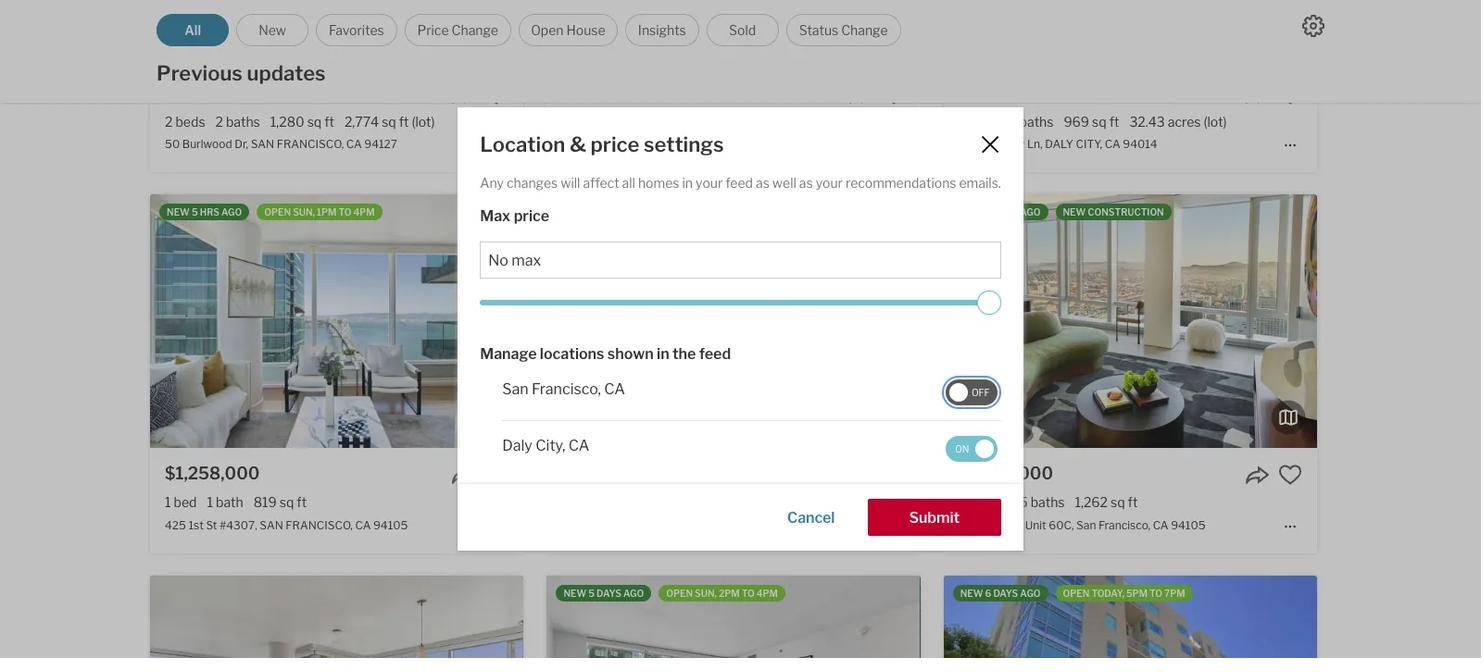 Task type: describe. For each thing, give the bounding box(es) containing it.
san for $998,000
[[251, 137, 274, 151]]

days for new construction
[[993, 207, 1018, 218]]

3 photo of 201 folsom st unit 11d, san francisco, ca 94105 image from the left
[[920, 576, 1294, 659]]

1 bath
[[207, 495, 243, 511]]

1,262 sq ft
[[1075, 495, 1138, 511]]

change for status change
[[841, 22, 888, 38]]

favorite button image for $2,195,000
[[1278, 464, 1302, 488]]

to for 2pm
[[742, 588, 755, 599]]

days for open sun, 2pm to 4pm
[[597, 588, 621, 599]]

sold
[[729, 22, 756, 38]]

1847
[[562, 137, 588, 151]]

ft for $2,195,000
[[1128, 495, 1138, 511]]

delancey
[[586, 518, 635, 532]]

favorite button image for $1,288,000
[[881, 82, 906, 107]]

city,
[[536, 437, 566, 455]]

2 beds for $998,000
[[165, 114, 205, 130]]

1,262
[[1075, 495, 1108, 511]]

#304,
[[650, 518, 681, 532]]

max
[[480, 208, 511, 225]]

today,
[[1092, 588, 1125, 599]]

price
[[417, 22, 449, 38]]

969
[[1064, 114, 1090, 130]]

425 1st st #4307, san francisco, ca 94105
[[165, 518, 408, 532]]

open sun, 1pm to 4pm
[[264, 207, 375, 218]]

1 (lot) from the left
[[412, 114, 435, 130]]

4pm for open sun, 2pm to 4pm
[[757, 588, 778, 599]]

new construction
[[1063, 207, 1164, 218]]

Max price slider range field
[[480, 291, 1001, 315]]

ave,
[[618, 137, 640, 151]]

1 photo of 50 burlwood dr, san francisco, ca 94127 image from the left
[[150, 0, 524, 68]]

$1,199,000
[[562, 464, 654, 484]]

2,774 sq ft (lot)
[[345, 114, 435, 130]]

$998,000
[[165, 83, 248, 103]]

0 vertical spatial in
[[682, 175, 693, 191]]

32.43
[[1130, 114, 1165, 130]]

$1,258,000
[[165, 464, 260, 484]]

2 photo of 650 delancey st #304, san francisco, ca 94107 image from the left
[[547, 195, 920, 449]]

1st
[[188, 518, 204, 532]]

2 photo of 1117 brittany ln, daly city, ca 94014 image from the left
[[944, 0, 1317, 68]]

1 your from the left
[[696, 175, 723, 191]]

2 photo of 501 beale st unit 10a, san francisco, ca 94105 image from the left
[[150, 576, 524, 659]]

1 vertical spatial in
[[657, 346, 669, 363]]

cancel
[[787, 510, 835, 527]]

construction
[[1088, 207, 1164, 218]]

ago for open sun, 1pm to 4pm
[[221, 207, 242, 218]]

2.5 baths
[[1009, 495, 1065, 511]]

1 photo of 301 bryant st unit d23, san francisco, ca 94107 image from the left
[[570, 576, 944, 659]]

2 photo of 1847 29th ave, san francisco, ca 94122 image from the left
[[547, 0, 920, 68]]

ft for $998,000
[[324, 114, 334, 130]]

1 for 1 bed
[[165, 495, 171, 511]]

cancel button
[[764, 499, 853, 537]]

bath
[[216, 495, 243, 511]]

well
[[772, 175, 797, 191]]

new left construction
[[1063, 207, 1086, 218]]

2 as from the left
[[799, 175, 813, 191]]

favorite button image for $998,000
[[485, 82, 509, 107]]

new 5 hrs ago
[[167, 207, 242, 218]]

new for 1pm
[[167, 207, 190, 218]]

5 for $2,195,000
[[985, 207, 991, 218]]

94014
[[1123, 137, 1158, 151]]

recommendations
[[846, 175, 956, 191]]

sq for $1,258,000
[[280, 495, 294, 511]]

3 photo of 425 1st st #4307, san francisco, ca 94105 image from the left
[[523, 195, 897, 449]]

1 photo of 425 1st st #4307, san francisco, ca 94105 image from the left
[[0, 195, 150, 449]]

2pm
[[719, 588, 740, 599]]

open today, 5pm to 7pm
[[1063, 588, 1185, 599]]

status
[[799, 22, 839, 38]]

ft right the '2,774'
[[399, 114, 409, 130]]

425
[[165, 518, 186, 532]]

francisco, for $998,000
[[277, 137, 344, 151]]

francisco, for $1,199,000
[[706, 518, 758, 532]]

brittany
[[983, 137, 1025, 151]]

$798,000
[[959, 83, 1041, 103]]

2 photo of 425 1st st #4307, san francisco, ca 94105 image from the left
[[150, 195, 524, 449]]

new 6 days ago
[[960, 588, 1041, 599]]

ft for $1,258,000
[[297, 495, 307, 511]]

beds for $998,000
[[176, 114, 205, 130]]

1117
[[959, 137, 981, 151]]

san for $2,195,000
[[1077, 518, 1096, 532]]

san down '819'
[[260, 518, 283, 532]]

$1,288,000
[[562, 83, 657, 103]]

to for 1pm
[[339, 207, 351, 218]]

favorite button checkbox for $998,000
[[485, 82, 509, 107]]

969 sq ft
[[1064, 114, 1119, 130]]

Sold radio
[[707, 14, 779, 46]]

2 baths for $998,000
[[215, 114, 260, 130]]

house
[[566, 22, 606, 38]]

unit
[[1025, 518, 1047, 532]]

New radio
[[236, 14, 309, 46]]

st for $1,258,000
[[206, 518, 217, 532]]

favorite button image for $1,199,000
[[881, 464, 906, 488]]

94122
[[756, 137, 789, 151]]

819
[[254, 495, 277, 511]]

bed
[[174, 495, 197, 511]]

3 photo of 181 fremont unit 60c, san francisco, ca 94105 image from the left
[[1317, 195, 1481, 449]]

all
[[185, 22, 201, 38]]

baths for $998,000
[[226, 114, 260, 130]]

hrs
[[200, 207, 219, 218]]

1117 brittany ln, daly city, ca 94014
[[959, 137, 1158, 151]]

affect
[[583, 175, 619, 191]]

fremont
[[979, 518, 1023, 532]]

price change
[[417, 22, 498, 38]]

location
[[480, 132, 565, 156]]

open house
[[531, 22, 606, 38]]

Insights radio
[[625, 14, 699, 46]]

days for open today, 5pm to 7pm
[[993, 588, 1018, 599]]

open for open sun, 2pm to 4pm
[[666, 588, 693, 599]]

acres
[[1168, 114, 1201, 130]]

Favorites radio
[[316, 14, 397, 46]]

ln,
[[1027, 137, 1043, 151]]

29th
[[591, 137, 615, 151]]

1847 29th ave, san francisco, ca 94122
[[562, 137, 789, 151]]

2,774
[[345, 114, 379, 130]]

burlwood
[[182, 137, 232, 151]]

5pm
[[1126, 588, 1148, 599]]



Task type: locate. For each thing, give the bounding box(es) containing it.
2 horizontal spatial san
[[1077, 518, 1096, 532]]

$2,195,000
[[959, 464, 1053, 484]]

status change
[[799, 22, 888, 38]]

1 vertical spatial 2 beds
[[959, 495, 999, 511]]

st right 1st
[[206, 518, 217, 532]]

1 vertical spatial price
[[514, 208, 549, 225]]

2 up 50
[[165, 114, 173, 130]]

0 vertical spatial sun,
[[293, 207, 315, 218]]

2 change from the left
[[841, 22, 888, 38]]

location & price settings
[[480, 132, 724, 156]]

2 94105 from the left
[[1171, 518, 1206, 532]]

change inside price change option
[[452, 22, 498, 38]]

sq right '819'
[[280, 495, 294, 511]]

(lot)
[[412, 114, 435, 130], [1204, 114, 1227, 130]]

to for 5pm
[[1150, 588, 1163, 599]]

new left "6"
[[960, 588, 983, 599]]

beds up 181
[[969, 495, 999, 511]]

1 vertical spatial sun,
[[695, 588, 717, 599]]

5
[[192, 207, 198, 218], [985, 207, 991, 218], [588, 588, 595, 599]]

5 down delancey
[[588, 588, 595, 599]]

2.5
[[1009, 495, 1028, 511]]

submit
[[909, 510, 960, 527]]

1 horizontal spatial francisco,
[[706, 518, 758, 532]]

0 horizontal spatial change
[[452, 22, 498, 38]]

price right & at the top
[[591, 132, 640, 156]]

favorite button checkbox up submit button
[[881, 464, 906, 488]]

3 photo of 650 delancey st #304, san francisco, ca 94107 image from the left
[[920, 195, 1294, 449]]

locations
[[540, 346, 604, 363]]

favorites
[[329, 22, 384, 38]]

1 horizontal spatial 4pm
[[757, 588, 778, 599]]

change right status
[[841, 22, 888, 38]]

new down 650
[[564, 588, 587, 599]]

0 horizontal spatial your
[[696, 175, 723, 191]]

favorite button checkbox up the location
[[485, 82, 509, 107]]

2 photo of 301 bryant st unit d23, san francisco, ca 94107 image from the left
[[944, 576, 1317, 659]]

1 horizontal spatial 1
[[207, 495, 213, 511]]

to right 2pm
[[742, 588, 755, 599]]

1 photo of 1117 brittany ln, daly city, ca 94014 image from the left
[[570, 0, 944, 68]]

0 vertical spatial favorite button checkbox
[[485, 82, 509, 107]]

favorite button image for $1,258,000
[[485, 464, 509, 488]]

new 5 days ago for open sun, 2pm to 4pm
[[564, 588, 644, 599]]

0 horizontal spatial st
[[206, 518, 217, 532]]

to
[[339, 207, 351, 218], [742, 588, 755, 599], [1150, 588, 1163, 599]]

dr,
[[235, 137, 248, 151]]

new 5 days ago down emails.
[[960, 207, 1041, 218]]

daly city, ca
[[502, 437, 590, 455]]

francisco,
[[277, 137, 344, 151], [668, 137, 735, 151], [286, 518, 353, 532]]

0 horizontal spatial open
[[264, 207, 291, 218]]

in left the
[[657, 346, 669, 363]]

1 horizontal spatial san
[[684, 518, 704, 532]]

1 photo of 501 beale st unit 10a, san francisco, ca 94105 image from the left
[[0, 576, 150, 659]]

ft left the '2,774'
[[324, 114, 334, 130]]

2 horizontal spatial open
[[1063, 588, 1090, 599]]

change
[[452, 22, 498, 38], [841, 22, 888, 38]]

change inside status change option
[[841, 22, 888, 38]]

1 horizontal spatial to
[[742, 588, 755, 599]]

photo of 425 1st st #4307, san francisco, ca 94105 image
[[0, 195, 150, 449], [150, 195, 524, 449], [523, 195, 897, 449]]

homes
[[638, 175, 680, 191]]

2 up 181
[[959, 495, 966, 511]]

32.43 acres (lot)
[[1130, 114, 1227, 130]]

sq for $2,195,000
[[1111, 495, 1125, 511]]

feed
[[726, 175, 753, 191], [699, 346, 731, 363]]

san for $1,199,000
[[684, 518, 704, 532]]

st for $1,199,000
[[637, 518, 648, 532]]

open left 1pm
[[264, 207, 291, 218]]

94105 for $2,195,000
[[1171, 518, 1206, 532]]

san right dr,
[[251, 137, 274, 151]]

2
[[165, 114, 173, 130], [215, 114, 223, 130], [1009, 114, 1017, 130], [959, 495, 966, 511]]

3 photo of 301 bryant st unit d23, san francisco, ca 94107 image from the left
[[1317, 576, 1481, 659]]

94105 for $1,258,000
[[373, 518, 408, 532]]

new for 2pm
[[564, 588, 587, 599]]

open left 2pm
[[666, 588, 693, 599]]

All radio
[[157, 14, 229, 46]]

1 change from the left
[[452, 22, 498, 38]]

1 as from the left
[[756, 175, 770, 191]]

favorite button image
[[485, 82, 509, 107], [1278, 82, 1302, 107], [485, 464, 509, 488], [881, 464, 906, 488]]

francisco, for $1,288,000
[[668, 137, 735, 151]]

sq
[[307, 114, 322, 130], [382, 114, 396, 130], [1092, 114, 1107, 130], [280, 495, 294, 511], [1111, 495, 1125, 511]]

1 horizontal spatial 2 beds
[[959, 495, 999, 511]]

feed right the
[[699, 346, 731, 363]]

baths up ln,
[[1020, 114, 1054, 130]]

2 (lot) from the left
[[1204, 114, 1227, 130]]

1 horizontal spatial open
[[666, 588, 693, 599]]

0 vertical spatial feed
[[726, 175, 753, 191]]

0 horizontal spatial san
[[502, 381, 529, 398]]

as left well
[[756, 175, 770, 191]]

2 st from the left
[[637, 518, 648, 532]]

new 5 days ago down delancey
[[564, 588, 644, 599]]

7pm
[[1165, 588, 1185, 599]]

94127
[[364, 137, 397, 151]]

ago for new construction
[[1020, 207, 1041, 218]]

2 up burlwood
[[215, 114, 223, 130]]

0 horizontal spatial (lot)
[[412, 114, 435, 130]]

94105
[[373, 518, 408, 532], [1171, 518, 1206, 532]]

4pm right 1pm
[[353, 207, 375, 218]]

1 left bath
[[207, 495, 213, 511]]

6
[[985, 588, 992, 599]]

your down settings
[[696, 175, 723, 191]]

max price
[[480, 208, 549, 225]]

your
[[696, 175, 723, 191], [816, 175, 843, 191]]

days down emails.
[[993, 207, 1018, 218]]

2 2 baths from the left
[[1009, 114, 1054, 130]]

1 horizontal spatial (lot)
[[1204, 114, 1227, 130]]

5 down emails.
[[985, 207, 991, 218]]

5 left hrs
[[192, 207, 198, 218]]

option group
[[157, 14, 901, 46]]

open
[[531, 22, 564, 38]]

50 burlwood dr, san francisco, ca 94127
[[165, 137, 397, 151]]

new
[[259, 22, 286, 38]]

181
[[959, 518, 976, 532]]

san down manage
[[502, 381, 529, 398]]

sq right 969
[[1092, 114, 1107, 130]]

2 photo of 50 burlwood dr, san francisco, ca 94127 image from the left
[[523, 0, 897, 68]]

2 horizontal spatial 5
[[985, 207, 991, 218]]

san
[[502, 381, 529, 398], [684, 518, 704, 532], [1077, 518, 1096, 532]]

francisco, up any changes will affect all homes in your feed as well as your recommendations emails.
[[668, 137, 735, 151]]

sun,
[[293, 207, 315, 218], [695, 588, 717, 599]]

ft left 32.43
[[1110, 114, 1119, 130]]

0 vertical spatial 4pm
[[353, 207, 375, 218]]

1 photo of 181 fremont unit 60c, san francisco, ca 94105 image from the left
[[570, 195, 944, 449]]

650 delancey st #304, san francisco, ca 94107
[[562, 518, 812, 532]]

0 horizontal spatial 2 beds
[[165, 114, 205, 130]]

4pm
[[353, 207, 375, 218], [757, 588, 778, 599]]

settings
[[644, 132, 724, 156]]

1 vertical spatial favorite button checkbox
[[881, 464, 906, 488]]

beds for $2,195,000
[[969, 495, 999, 511]]

1 vertical spatial favorite button image
[[1278, 464, 1302, 488]]

price down changes
[[514, 208, 549, 225]]

sq for $998,000
[[307, 114, 322, 130]]

baths up dr,
[[226, 114, 260, 130]]

1 horizontal spatial sun,
[[695, 588, 717, 599]]

2 beds for $2,195,000
[[959, 495, 999, 511]]

1 photo of 201 folsom st unit 11d, san francisco, ca 94105 image from the left
[[174, 576, 547, 659]]

ago for open sun, 2pm to 4pm
[[623, 588, 644, 599]]

1 94105 from the left
[[373, 518, 408, 532]]

0 horizontal spatial favorite button checkbox
[[485, 82, 509, 107]]

1 horizontal spatial new 5 days ago
[[960, 207, 1041, 218]]

favorite button checkbox for $798,000
[[1278, 82, 1302, 107]]

0 horizontal spatial 5
[[192, 207, 198, 218]]

all
[[622, 175, 635, 191]]

francisco, down 819 sq ft
[[286, 518, 353, 532]]

&
[[570, 132, 586, 156]]

to right 1pm
[[339, 207, 351, 218]]

san for $1,288,000
[[642, 137, 666, 151]]

san right the ave,
[[642, 137, 666, 151]]

1 st from the left
[[206, 518, 217, 532]]

submit button
[[868, 499, 1001, 537]]

daly
[[502, 437, 533, 455]]

2 up brittany
[[1009, 114, 1017, 130]]

sq up 94127
[[382, 114, 396, 130]]

favorite button checkbox for $1,258,000
[[485, 464, 509, 488]]

3 photo of 501 beale st unit 10a, san francisco, ca 94105 image from the left
[[523, 576, 897, 659]]

2 beds
[[165, 114, 205, 130], [959, 495, 999, 511]]

ft
[[324, 114, 334, 130], [399, 114, 409, 130], [1110, 114, 1119, 130], [297, 495, 307, 511], [1128, 495, 1138, 511]]

baths
[[226, 114, 260, 130], [1020, 114, 1054, 130], [1031, 495, 1065, 511]]

1 left bed on the bottom
[[165, 495, 171, 511]]

1 horizontal spatial 94105
[[1171, 518, 1206, 532]]

2 photo of 201 folsom st unit 11d, san francisco, ca 94105 image from the left
[[547, 576, 920, 659]]

(lot) right acres
[[1204, 114, 1227, 130]]

2 photo of 181 fremont unit 60c, san francisco, ca 94105 image from the left
[[944, 195, 1317, 449]]

in
[[682, 175, 693, 191], [657, 346, 669, 363]]

baths up unit
[[1031, 495, 1065, 511]]

5 for $1,258,000
[[192, 207, 198, 218]]

0 horizontal spatial to
[[339, 207, 351, 218]]

updates
[[247, 61, 326, 85]]

1 vertical spatial beds
[[969, 495, 999, 511]]

3 photo of 1117 brittany ln, daly city, ca 94014 image from the left
[[1317, 0, 1481, 68]]

any
[[480, 175, 504, 191]]

2 beds up 181
[[959, 495, 999, 511]]

photo of 50 burlwood dr, san francisco, ca 94127 image
[[150, 0, 524, 68], [523, 0, 897, 68]]

Open House radio
[[519, 14, 618, 46]]

1 for 1 bath
[[207, 495, 213, 511]]

650
[[562, 518, 584, 532]]

0 vertical spatial beds
[[176, 114, 205, 130]]

1 horizontal spatial 2 baths
[[1009, 114, 1054, 130]]

francisco, for $2,195,000
[[1099, 518, 1151, 532]]

1 photo of 650 delancey st #304, san francisco, ca 94107 image from the left
[[174, 195, 547, 449]]

days down delancey
[[597, 588, 621, 599]]

sun, for 1pm
[[293, 207, 315, 218]]

0 horizontal spatial price
[[514, 208, 549, 225]]

new 5 days ago for new construction
[[960, 207, 1041, 218]]

0 horizontal spatial 2 baths
[[215, 114, 260, 130]]

1 horizontal spatial in
[[682, 175, 693, 191]]

0 horizontal spatial francisco,
[[532, 381, 601, 398]]

san francisco, ca
[[502, 381, 625, 398]]

1 vertical spatial 4pm
[[757, 588, 778, 599]]

0 horizontal spatial favorite button image
[[881, 82, 906, 107]]

city,
[[1076, 137, 1103, 151]]

photo of 650 delancey st #304, san francisco, ca 94107 image
[[174, 195, 547, 449], [547, 195, 920, 449], [920, 195, 1294, 449]]

1 vertical spatial new 5 days ago
[[564, 588, 644, 599]]

0 horizontal spatial 4pm
[[353, 207, 375, 218]]

beds up burlwood
[[176, 114, 205, 130]]

0 vertical spatial 2 beds
[[165, 114, 205, 130]]

1 2 baths from the left
[[215, 114, 260, 130]]

new down emails.
[[960, 207, 983, 218]]

0 vertical spatial favorite button image
[[881, 82, 906, 107]]

favorite button checkbox for $2,195,000
[[1278, 464, 1302, 488]]

2 beds up 50
[[165, 114, 205, 130]]

as right well
[[799, 175, 813, 191]]

ago down ln,
[[1020, 207, 1041, 218]]

819 sq ft
[[254, 495, 307, 511]]

changes
[[507, 175, 558, 191]]

to left the 7pm
[[1150, 588, 1163, 599]]

94107
[[778, 518, 812, 532]]

4pm right 2pm
[[757, 588, 778, 599]]

shown
[[608, 346, 654, 363]]

4pm for open sun, 1pm to 4pm
[[353, 207, 375, 218]]

new for 5pm
[[960, 588, 983, 599]]

previous updates
[[157, 61, 326, 85]]

previous
[[157, 61, 243, 85]]

1 horizontal spatial as
[[799, 175, 813, 191]]

new 5 days ago
[[960, 207, 1041, 218], [564, 588, 644, 599]]

ft for $798,000
[[1110, 114, 1119, 130]]

sq for $798,000
[[1092, 114, 1107, 130]]

open for open sun, 1pm to 4pm
[[264, 207, 291, 218]]

baths for $798,000
[[1020, 114, 1054, 130]]

favorite button checkbox for $1,288,000
[[881, 82, 906, 107]]

1 vertical spatial feed
[[699, 346, 731, 363]]

0 vertical spatial price
[[591, 132, 640, 156]]

0 horizontal spatial as
[[756, 175, 770, 191]]

sq right 1,280
[[307, 114, 322, 130]]

photo of 1117 brittany ln, daly city, ca 94014 image
[[570, 0, 944, 68], [944, 0, 1317, 68], [1317, 0, 1481, 68]]

2 your from the left
[[816, 175, 843, 191]]

open left today,
[[1063, 588, 1090, 599]]

baths for $2,195,000
[[1031, 495, 1065, 511]]

ago down delancey
[[623, 588, 644, 599]]

ft right 1,262
[[1128, 495, 1138, 511]]

francisco, down 1,262 sq ft
[[1099, 518, 1151, 532]]

181 fremont unit 60c, san francisco, ca 94105
[[959, 518, 1206, 532]]

photo of 501 beale st unit 10a, san francisco, ca 94105 image
[[0, 576, 150, 659], [150, 576, 524, 659], [523, 576, 897, 659]]

0 horizontal spatial beds
[[176, 114, 205, 130]]

1 horizontal spatial favorite button checkbox
[[881, 464, 906, 488]]

sun, for 2pm
[[695, 588, 717, 599]]

option group containing all
[[157, 14, 901, 46]]

sun, left 2pm
[[695, 588, 717, 599]]

sq right 1,262
[[1111, 495, 1125, 511]]

francisco, down locations
[[532, 381, 601, 398]]

favorite button image
[[881, 82, 906, 107], [1278, 464, 1302, 488]]

1,280
[[270, 114, 304, 130]]

the
[[673, 346, 696, 363]]

your right well
[[816, 175, 843, 191]]

1 horizontal spatial change
[[841, 22, 888, 38]]

1 1 from the left
[[165, 495, 171, 511]]

feed left well
[[726, 175, 753, 191]]

manage locations shown in the feed
[[480, 346, 731, 363]]

photo of 181 fremont unit 60c, san francisco, ca 94105 image
[[570, 195, 944, 449], [944, 195, 1317, 449], [1317, 195, 1481, 449]]

favorite button checkbox
[[485, 82, 509, 107], [881, 464, 906, 488]]

1 horizontal spatial your
[[816, 175, 843, 191]]

in right homes in the top of the page
[[682, 175, 693, 191]]

ago right "6"
[[1020, 588, 1041, 599]]

Max price input text field
[[488, 252, 993, 270]]

open for open today, 5pm to 7pm
[[1063, 588, 1090, 599]]

favorite button checkbox
[[881, 82, 906, 107], [1278, 82, 1302, 107], [485, 464, 509, 488], [1278, 464, 1302, 488]]

manage
[[480, 346, 537, 363]]

2 baths up dr,
[[215, 114, 260, 130]]

sun, left 1pm
[[293, 207, 315, 218]]

0 horizontal spatial in
[[657, 346, 669, 363]]

60c,
[[1049, 518, 1074, 532]]

0 horizontal spatial 1
[[165, 495, 171, 511]]

emails.
[[959, 175, 1001, 191]]

0 vertical spatial new 5 days ago
[[960, 207, 1041, 218]]

1 photo of 1847 29th ave, san francisco, ca 94122 image from the left
[[174, 0, 547, 68]]

0 horizontal spatial sun,
[[293, 207, 315, 218]]

0 horizontal spatial 94105
[[373, 518, 408, 532]]

photo of 301 bryant st unit d23, san francisco, ca 94107 image
[[570, 576, 944, 659], [944, 576, 1317, 659], [1317, 576, 1481, 659]]

daly
[[1045, 137, 1074, 151]]

1 horizontal spatial favorite button image
[[1278, 464, 1302, 488]]

2 baths up ln,
[[1009, 114, 1054, 130]]

new left hrs
[[167, 207, 190, 218]]

change for price change
[[452, 22, 498, 38]]

0 horizontal spatial new 5 days ago
[[564, 588, 644, 599]]

days
[[993, 207, 1018, 218], [597, 588, 621, 599], [993, 588, 1018, 599]]

ago for open today, 5pm to 7pm
[[1020, 588, 1041, 599]]

will
[[561, 175, 580, 191]]

ago right hrs
[[221, 207, 242, 218]]

francisco,
[[532, 381, 601, 398], [706, 518, 758, 532], [1099, 518, 1151, 532]]

2 horizontal spatial francisco,
[[1099, 518, 1151, 532]]

Price Change radio
[[405, 14, 511, 46]]

2 1 from the left
[[207, 495, 213, 511]]

1 horizontal spatial beds
[[969, 495, 999, 511]]

san
[[251, 137, 274, 151], [642, 137, 666, 151], [260, 518, 283, 532]]

(lot) right the '2,774'
[[412, 114, 435, 130]]

days right "6"
[[993, 588, 1018, 599]]

francisco, down 1,280 sq ft
[[277, 137, 344, 151]]

san right #304,
[[684, 518, 704, 532]]

1 horizontal spatial price
[[591, 132, 640, 156]]

1 horizontal spatial st
[[637, 518, 648, 532]]

2 baths
[[215, 114, 260, 130], [1009, 114, 1054, 130]]

san down 1,262
[[1077, 518, 1096, 532]]

1 bed
[[165, 495, 197, 511]]

photo of 201 folsom st unit 11d, san francisco, ca 94105 image
[[174, 576, 547, 659], [547, 576, 920, 659], [920, 576, 1294, 659]]

photo of 1847 29th ave, san francisco, ca 94122 image
[[174, 0, 547, 68], [547, 0, 920, 68]]

any changes will affect all homes in your feed as well as your recommendations emails.
[[480, 175, 1001, 191]]

favorite button checkbox for $1,199,000
[[881, 464, 906, 488]]

Status Change radio
[[786, 14, 901, 46]]

insights
[[638, 22, 686, 38]]

ft up 425 1st st #4307, san francisco, ca 94105
[[297, 495, 307, 511]]

2 baths for $798,000
[[1009, 114, 1054, 130]]

50
[[165, 137, 180, 151]]

st left #304,
[[637, 518, 648, 532]]

2 horizontal spatial to
[[1150, 588, 1163, 599]]

1 horizontal spatial 5
[[588, 588, 595, 599]]

favorite button image for $798,000
[[1278, 82, 1302, 107]]

change right price
[[452, 22, 498, 38]]

1pm
[[317, 207, 337, 218]]

francisco, left 94107
[[706, 518, 758, 532]]



Task type: vqa. For each thing, say whether or not it's contained in the screenshot.
a
no



